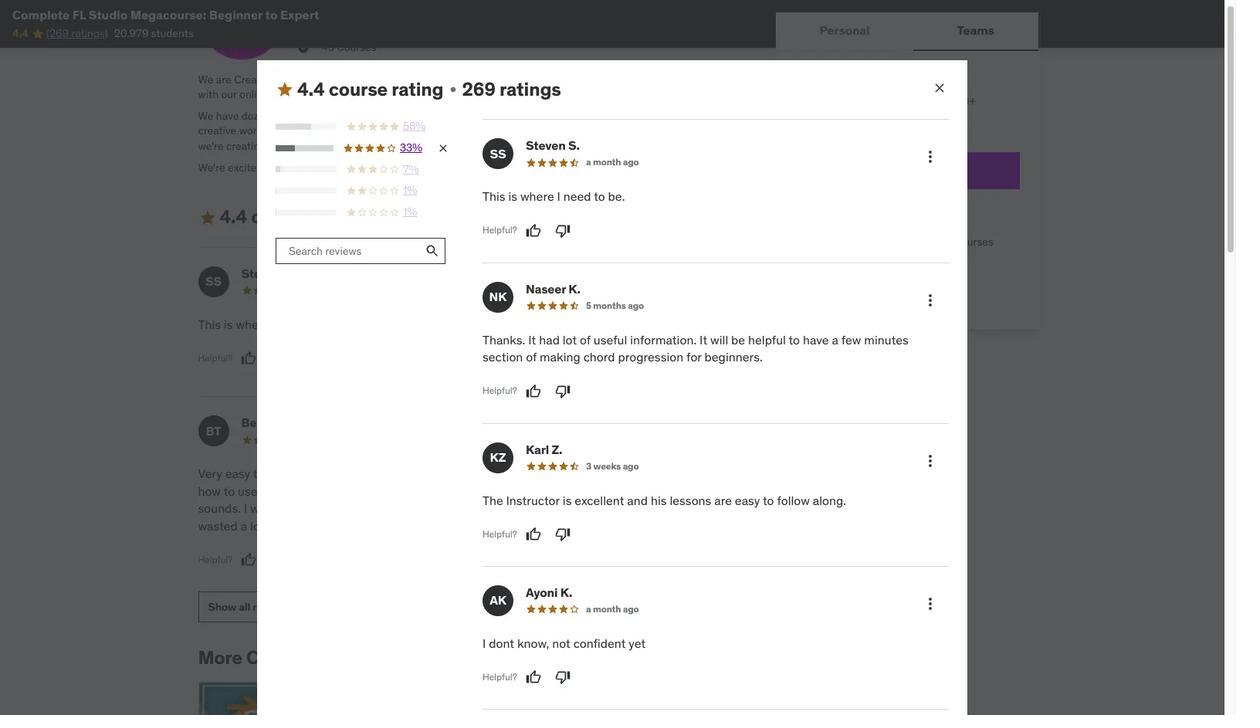 Task type: locate. For each thing, give the bounding box(es) containing it.
we
[[198, 72, 214, 86], [198, 109, 214, 123], [268, 124, 283, 138]]

useful right 3
[[592, 466, 626, 481]]

0 vertical spatial follow
[[267, 466, 300, 481]]

0 vertical spatial thanks. it had lot of useful information. it will be helpful to have a few minutes section of making chord progression for beginners.
[[483, 332, 909, 365]]

useful for mark review by naseer k. as unhelpful image
[[592, 466, 626, 481]]

making down kz
[[481, 501, 522, 516]]

be. down search reviews text box
[[324, 317, 341, 332]]

help
[[482, 160, 503, 174]]

0 horizontal spatial follow
[[267, 466, 300, 481]]

need for thanks.
[[564, 189, 591, 204]]

your inside subscribe to this course and 25,000+ top‑rated udemy courses for your organization.
[[936, 109, 957, 123]]

making for mark review by naseer k. as helpful image
[[540, 349, 581, 365]]

useful for mark review by naseer k. as unhelpful icon
[[594, 332, 627, 347]]

try udemy business link
[[794, 152, 1020, 189]]

1 horizontal spatial be.
[[608, 189, 625, 204]]

s. down search reviews text box
[[284, 266, 295, 281]]

0 horizontal spatial section
[[340, 483, 380, 499]]

let's
[[638, 160, 661, 174]]

0 horizontal spatial few
[[591, 483, 611, 499]]

0 horizontal spatial the
[[327, 466, 345, 481]]

1 horizontal spatial steven
[[526, 138, 566, 153]]

ago for lessons
[[623, 460, 639, 472]]

weeks
[[594, 460, 621, 472], [387, 501, 422, 516]]

0 vertical spatial your
[[656, 72, 677, 86]]

and right us
[[384, 160, 402, 174]]

creativity unleashed image
[[198, 0, 285, 60]]

4.4 up the years
[[297, 77, 325, 101]]

rating for to
[[314, 205, 366, 229]]

timilehin
[[524, 266, 577, 281]]

269 for to
[[385, 205, 418, 229]]

be for mark review by naseer k. as unhelpful icon
[[732, 332, 746, 347]]

progression
[[618, 349, 684, 365], [559, 501, 625, 516]]

are up our
[[216, 72, 232, 86]]

k.
[[569, 281, 581, 296], [567, 415, 579, 431], [561, 585, 573, 600]]

taking
[[353, 518, 388, 533]]

chord
[[584, 349, 615, 365], [525, 501, 556, 516]]

0 vertical spatial be.
[[608, 189, 625, 204]]

5 months ago
[[586, 300, 644, 311]]

mark review by steven s. as helpful image up ben
[[241, 351, 257, 366]]

0 vertical spatial this is where i need to be.
[[483, 189, 625, 204]]

information. down 5 months ago
[[630, 332, 697, 347]]

2 horizontal spatial the
[[628, 124, 644, 138]]

tools
[[929, 263, 952, 277]]

how
[[198, 483, 221, 499]]

0 horizontal spatial course
[[251, 205, 310, 229]]

thanks. for mark review by naseer k. as helpful image
[[483, 332, 526, 347]]

1% button
[[276, 183, 450, 198], [276, 205, 450, 220]]

s. down that's
[[568, 138, 580, 153]]

useful down 'months'
[[594, 332, 627, 347]]

where for feeling
[[236, 317, 270, 332]]

ben
[[241, 415, 264, 431]]

your left creativity.
[[566, 160, 586, 174]]

had up mark review by timilehin o. as unhelpful icon
[[539, 332, 560, 347]]

course.
[[414, 518, 454, 533]]

1 vertical spatial helpful
[[498, 483, 536, 499]]

nk up kz
[[487, 423, 505, 439]]

this down udemy business image
[[858, 94, 876, 108]]

1 vertical spatial naseer k.
[[524, 415, 579, 431]]

a up confident
[[586, 603, 591, 615]]

the up "been"
[[327, 466, 345, 481]]

nk up the feeling
[[489, 289, 507, 304]]

easy right lessons
[[735, 492, 760, 508]]

experience
[[331, 109, 384, 123]]

1 horizontal spatial course
[[329, 77, 388, 101]]

helpful
[[748, 332, 786, 347], [498, 483, 536, 499]]

1 vertical spatial 269
[[385, 205, 418, 229]]

(269 ratings)
[[46, 27, 108, 40]]

0 horizontal spatial helpful
[[498, 483, 536, 499]]

close modal image
[[932, 80, 948, 95]]

sso
[[819, 290, 841, 304]]

i inside very easy to follow and the instructor explains how to use each icon and section to adjust the sounds. i would have been lost for weeks and wasted a lot of time without taking this course.
[[244, 501, 247, 516]]

will
[[711, 332, 729, 347], [709, 466, 727, 481]]

creative
[[198, 124, 237, 138]]

helpful? for mark review by steven s. as unhelpful image
[[483, 224, 517, 236]]

by
[[321, 646, 342, 670]]

1 horizontal spatial is
[[509, 189, 518, 204]]

0 vertical spatial xsmall image
[[447, 83, 459, 96]]

0 horizontal spatial courses
[[682, 124, 719, 138]]

1 vertical spatial will
[[709, 466, 727, 481]]

xsmall image
[[447, 83, 459, 96], [794, 263, 807, 278]]

a right wasted
[[241, 518, 247, 533]]

mark review by timilehin o. as unhelpful image
[[553, 351, 569, 366]]

0 vertical spatial 1%
[[403, 183, 417, 197]]

dedicated
[[495, 72, 543, 86]]

creativity inside we are creativity unleashed, a group of professional creators dedicated to helping you unleash your creativity with our online courses. we have dozens of years of experience in design, illustration, filmmaking, video editing and other areas of creative work. we believe that education needs to be fun and engaging and that's exactly the kind of courses we're creating. we're excited to have you here with us and we can't wait to help you unleash your creativity. let's do this!
[[234, 72, 280, 86]]

this right taking
[[390, 518, 411, 533]]

be. down creativity.
[[608, 189, 625, 204]]

lot left 3
[[561, 466, 575, 481]]

beginners. for mark review by naseer k. as unhelpful image
[[646, 501, 704, 516]]

show
[[208, 600, 237, 614]]

show all reviews button
[[198, 592, 301, 623]]

1 vertical spatial with
[[347, 160, 368, 174]]

k. for excited
[[567, 415, 579, 431]]

1 horizontal spatial 25,000+
[[934, 94, 976, 108]]

of down "would" at the bottom left of page
[[267, 518, 278, 533]]

you right helping
[[596, 72, 614, 86]]

ayoni k.
[[526, 585, 573, 600]]

a down that's
[[586, 156, 591, 168]]

4.4 course rating
[[297, 77, 444, 101], [220, 205, 366, 229]]

are inside we are creativity unleashed, a group of professional creators dedicated to helping you unleash your creativity with our online courses. we have dozens of years of experience in design, illustration, filmmaking, video editing and other areas of creative work. we believe that education needs to be fun and engaging and that's exactly the kind of courses we're creating. we're excited to have you here with us and we can't wait to help you unleash your creativity. let's do this!
[[216, 72, 232, 86]]

1 horizontal spatial helpful
[[748, 332, 786, 347]]

courses inside we are creativity unleashed, a group of professional creators dedicated to helping you unleash your creativity with our online courses. we have dozens of years of experience in design, illustration, filmmaking, video editing and other areas of creative work. we believe that education needs to be fun and engaging and that's exactly the kind of courses we're creating. we're excited to have you here with us and we can't wait to help you unleash your creativity. let's do this!
[[682, 124, 719, 138]]

1 vertical spatial creativity
[[346, 646, 430, 670]]

course inside subscribe to this course and 25,000+ top‑rated udemy courses for your organization.
[[878, 94, 911, 108]]

helpful for mark review by naseer k. as unhelpful icon
[[748, 332, 786, 347]]

have inside very easy to follow and the instructor explains how to use each icon and section to adjust the sounds. i would have been lost for weeks and wasted a lot of time without taking this course.
[[286, 501, 312, 516]]

0 horizontal spatial your
[[566, 160, 586, 174]]

1 month from the top
[[593, 156, 621, 168]]

instructor
[[348, 466, 401, 481]]

58% button
[[276, 119, 450, 134]]

progression up mark review by karl z. as unhelpful icon
[[559, 501, 625, 516]]

information. for mark review by naseer k. as unhelpful icon
[[630, 332, 697, 347]]

helpful? for mark review by naseer k. as unhelpful image
[[481, 536, 515, 548]]

2 1% from the top
[[403, 205, 417, 218]]

in
[[387, 109, 396, 123]]

unleashed
[[434, 646, 527, 670]]

instructor
[[506, 492, 560, 508]]

0 vertical spatial this
[[858, 94, 876, 108]]

1 horizontal spatial section
[[483, 349, 523, 365]]

1 vertical spatial nk
[[487, 423, 505, 439]]

excited inside we are creativity unleashed, a group of professional creators dedicated to helping you unleash your creativity with our online courses. we have dozens of years of experience in design, illustration, filmmaking, video editing and other areas of creative work. we believe that education needs to be fun and engaging and that's exactly the kind of courses we're creating. we're excited to have you here with us and we can't wait to help you unleash your creativity. let's do this!
[[228, 160, 263, 174]]

0 horizontal spatial steven s.
[[241, 266, 295, 281]]

1 horizontal spatial the
[[434, 483, 452, 499]]

ratings for to
[[422, 205, 484, 229]]

and down video
[[541, 124, 559, 138]]

0 vertical spatial steven s.
[[526, 138, 580, 153]]

where
[[521, 189, 554, 204], [236, 317, 270, 332]]

medium image right online
[[276, 80, 294, 99]]

1 horizontal spatial courses
[[880, 109, 918, 123]]

chord for mark review by naseer k. as unhelpful image
[[525, 501, 556, 516]]

0 vertical spatial this
[[483, 189, 506, 204]]

the down explains
[[434, 483, 452, 499]]

0 vertical spatial udemy
[[843, 109, 877, 123]]

use
[[238, 483, 258, 499]]

0 vertical spatial 269
[[462, 77, 496, 101]]

ago up yet
[[623, 603, 639, 615]]

1 horizontal spatial creativity
[[346, 646, 430, 670]]

0 vertical spatial weeks
[[594, 460, 621, 472]]

0 vertical spatial will
[[711, 332, 729, 347]]

to
[[265, 7, 278, 22], [546, 72, 555, 86], [845, 94, 855, 108], [427, 124, 437, 138], [265, 160, 275, 174], [470, 160, 480, 174], [594, 189, 605, 204], [309, 317, 321, 332], [789, 332, 800, 347], [253, 466, 264, 481], [224, 483, 235, 499], [383, 483, 394, 499], [538, 483, 550, 499], [763, 492, 774, 508]]

course for this is where i need to be.
[[329, 77, 388, 101]]

269 down 7%
[[385, 205, 418, 229]]

your
[[656, 72, 677, 86], [936, 109, 957, 123], [566, 160, 586, 174]]

this for feeling
[[198, 317, 221, 332]]

269
[[462, 77, 496, 101], [385, 205, 418, 229]]

1 horizontal spatial few
[[842, 332, 862, 347]]

personal
[[820, 23, 870, 38]]

this is where i need to be. for feeling
[[198, 317, 341, 332]]

weeks down adjust
[[387, 501, 422, 516]]

xsmall image left learning
[[794, 263, 807, 278]]

course
[[329, 77, 388, 101], [878, 94, 911, 108], [251, 205, 310, 229]]

1% button up search reviews text box
[[276, 205, 450, 220]]

it
[[529, 332, 536, 347], [700, 332, 708, 347], [527, 466, 534, 481], [698, 466, 706, 481]]

0 vertical spatial thanks.
[[483, 332, 526, 347]]

0 vertical spatial the
[[628, 124, 644, 138]]

lot down "would" at the bottom left of page
[[250, 518, 265, 533]]

chord up mark review by karl z. as helpful icon
[[525, 501, 556, 516]]

0 vertical spatial 4.4 course rating
[[297, 77, 444, 101]]

courses left by
[[246, 646, 317, 670]]

you
[[596, 72, 614, 86], [303, 160, 320, 174], [506, 160, 523, 174]]

chord right mark review by timilehin o. as unhelpful icon
[[584, 349, 615, 365]]

chord for mark review by naseer k. as unhelpful icon
[[584, 349, 615, 365]]

2 horizontal spatial section
[[661, 483, 702, 499]]

0 vertical spatial making
[[540, 349, 581, 365]]

for inside subscribe to this course and 25,000+ top‑rated udemy courses for your organization.
[[920, 109, 934, 123]]

ago right 3
[[623, 460, 639, 472]]

your down close modal image
[[936, 109, 957, 123]]

this inside very easy to follow and the instructor explains how to use each icon and section to adjust the sounds. i would have been lost for weeks and wasted a lot of time without taking this course.
[[390, 518, 411, 533]]

1% for 2nd 1% button from the bottom
[[403, 183, 417, 197]]

medium image
[[276, 80, 294, 99], [198, 208, 217, 227]]

you right help at top left
[[506, 160, 523, 174]]

1 vertical spatial chord
[[525, 501, 556, 516]]

steven s. for feeling
[[241, 266, 295, 281]]

a month ago for to
[[586, 156, 639, 168]]

helpful? for mark review by karl z. as unhelpful icon
[[483, 528, 517, 540]]

1 horizontal spatial ss
[[490, 146, 506, 161]]

minutes for mark review by naseer k. as unhelpful icon
[[865, 332, 909, 347]]

269 ratings for this is where i need to be.
[[462, 77, 561, 101]]

steven
[[526, 138, 566, 153], [241, 266, 281, 281]]

you left here
[[303, 160, 320, 174]]

1 vertical spatial 25,000+
[[819, 235, 862, 249]]

ss
[[490, 146, 506, 161], [205, 274, 222, 289]]

1%
[[403, 183, 417, 197], [403, 205, 417, 218]]

a month ago up confident
[[586, 603, 639, 615]]

and up exactly
[[616, 109, 634, 123]]

unleash down engaging
[[525, 160, 563, 174]]

excited
[[228, 160, 263, 174], [522, 317, 562, 332]]

creativity right by
[[346, 646, 430, 670]]

4.4 down we're
[[220, 205, 247, 229]]

progression for mark review by naseer k. as unhelpful icon
[[618, 349, 684, 365]]

lot for mark review by naseer k. as unhelpful image
[[561, 466, 575, 481]]

0 horizontal spatial 25,000+
[[819, 235, 862, 249]]

for
[[920, 109, 934, 123], [687, 349, 702, 365], [369, 501, 384, 516], [628, 501, 643, 516]]

courses right 45
[[337, 40, 377, 54]]

0 horizontal spatial need
[[279, 317, 307, 332]]

be for mark review by naseer k. as unhelpful image
[[481, 483, 495, 499]]

excited down creating.
[[228, 160, 263, 174]]

lot up mark review by timilehin o. as unhelpful icon
[[563, 332, 577, 347]]

few for mark review by naseer k. as unhelpful icon
[[842, 332, 862, 347]]

0 horizontal spatial with
[[198, 87, 219, 101]]

additional actions for review by steven s. image
[[922, 148, 940, 166]]

minutes down 3 weeks ago
[[614, 483, 658, 499]]

0 vertical spatial 269 ratings
[[462, 77, 561, 101]]

of left the years
[[279, 109, 288, 123]]

0 vertical spatial month
[[593, 156, 621, 168]]

45 courses
[[322, 40, 377, 54]]

0 horizontal spatial be
[[440, 124, 452, 138]]

tab list
[[776, 12, 1039, 51]]

need for feeling
[[279, 317, 307, 332]]

udemy inside try udemy business 'link'
[[869, 162, 910, 178]]

weeks inside very easy to follow and the instructor explains how to use each icon and section to adjust the sounds. i would have been lost for weeks and wasted a lot of time without taking this course.
[[387, 501, 422, 516]]

s. for thanks.
[[568, 138, 580, 153]]

0 vertical spatial k.
[[569, 281, 581, 296]]

helpful for mark review by naseer k. as unhelpful image
[[498, 483, 536, 499]]

of right group
[[379, 72, 388, 86]]

of
[[379, 72, 388, 86], [279, 109, 288, 123], [319, 109, 328, 123], [693, 109, 703, 123], [670, 124, 679, 138], [580, 332, 591, 347], [526, 349, 537, 365], [578, 466, 589, 481], [705, 483, 715, 499], [267, 518, 278, 533]]

design,
[[398, 109, 433, 123]]

0 horizontal spatial unleash
[[525, 160, 563, 174]]

0 vertical spatial beginners.
[[705, 349, 763, 365]]

mark review by steven s. as unhelpful image
[[555, 223, 571, 239]]

unleash up other
[[616, 72, 654, 86]]

medium image for to
[[198, 208, 217, 227]]

udemy business image
[[794, 70, 903, 88]]

1 horizontal spatial with
[[347, 160, 368, 174]]

creating.
[[226, 139, 269, 153]]

2 month from the top
[[593, 603, 621, 615]]

additional actions for review by karl z. image
[[922, 452, 940, 470]]

lot
[[563, 332, 577, 347], [561, 466, 575, 481], [250, 518, 265, 533]]

0 vertical spatial a month ago
[[586, 156, 639, 168]]

and up "been"
[[316, 483, 337, 499]]

1 a month ago from the top
[[586, 156, 639, 168]]

1 vertical spatial progression
[[559, 501, 625, 516]]

2 vertical spatial courses
[[956, 235, 994, 249]]

illustration,
[[436, 109, 489, 123]]

progression down 5 months ago
[[618, 349, 684, 365]]

ratings up "submit search" image
[[422, 205, 484, 229]]

and inside subscribe to this course and 25,000+ top‑rated udemy courses for your organization.
[[913, 94, 931, 108]]

2 vertical spatial lot
[[250, 518, 265, 533]]

information. up his
[[629, 466, 695, 481]]

0 horizontal spatial is
[[224, 317, 233, 332]]

0 vertical spatial naseer k.
[[526, 281, 581, 296]]

additional actions for review by ayoni k. image
[[922, 595, 940, 613]]

rating up the "design,"
[[392, 77, 444, 101]]

where for thanks.
[[521, 189, 554, 204]]

4.4 for this is where i need to be.
[[297, 77, 325, 101]]

dialog containing 4.4 course rating
[[257, 60, 968, 715]]

creators
[[452, 72, 492, 86]]

2 horizontal spatial be
[[732, 332, 746, 347]]

steven for thanks.
[[526, 138, 566, 153]]

lot inside very easy to follow and the instructor explains how to use each icon and section to adjust the sounds. i would have been lost for weeks and wasted a lot of time without taking this course.
[[250, 518, 265, 533]]

0 vertical spatial 4.4
[[12, 27, 28, 40]]

33%
[[400, 141, 422, 154]]

0 vertical spatial with
[[198, 87, 219, 101]]

1 vertical spatial had
[[537, 466, 558, 481]]

0 horizontal spatial where
[[236, 317, 270, 332]]

25,000+ up additional actions for review by steven s. image
[[934, 94, 976, 108]]

making right the mark review by timilehin o. as helpful image
[[540, 349, 581, 365]]

5
[[586, 300, 592, 311]]

1 vertical spatial are
[[715, 492, 732, 508]]

0 vertical spatial 25,000+
[[934, 94, 976, 108]]

progression for mark review by naseer k. as unhelpful image
[[559, 501, 625, 516]]

courses
[[337, 40, 377, 54], [246, 646, 317, 670]]

0 horizontal spatial creativity
[[234, 72, 280, 86]]

xsmall image up "unleashed,"
[[297, 19, 309, 34]]

time
[[281, 518, 306, 533]]

of right areas
[[693, 109, 703, 123]]

1 vertical spatial be
[[732, 332, 746, 347]]

2 horizontal spatial courses
[[956, 235, 994, 249]]

1 vertical spatial steven s.
[[241, 266, 295, 281]]

a down the sso at top right
[[832, 332, 839, 347]]

xsmall image up search reviews text box
[[369, 211, 382, 224]]

excited up the mark review by timilehin o. as helpful image
[[522, 317, 562, 332]]

us
[[370, 160, 382, 174]]

medium image for this is where i need to be.
[[276, 80, 294, 99]]

1 vertical spatial be.
[[324, 317, 341, 332]]

1 horizontal spatial 269
[[462, 77, 496, 101]]

course up experience
[[329, 77, 388, 101]]

of up excellent
[[578, 466, 589, 481]]

ago right 'months'
[[628, 300, 644, 311]]

fresh
[[864, 235, 889, 249]]

mark review by steven s. as helpful image
[[526, 223, 541, 239], [241, 351, 257, 366]]

&
[[891, 235, 898, 249]]

timilehin o.
[[524, 266, 592, 281]]

1% for second 1% button from the top
[[403, 205, 417, 218]]

unleashed,
[[283, 72, 337, 86]]

0 vertical spatial are
[[216, 72, 232, 86]]

0 vertical spatial excited
[[228, 160, 263, 174]]

i dont know, not confident yet
[[483, 636, 646, 651]]

1 vertical spatial 4.4
[[297, 77, 325, 101]]

creativity
[[234, 72, 280, 86], [346, 646, 430, 670]]

helpful? for mark review by naseer k. as unhelpful icon
[[483, 385, 517, 396]]

learning
[[819, 263, 862, 277]]

the
[[628, 124, 644, 138], [327, 466, 345, 481], [434, 483, 452, 499]]

4.4 down complete at the top left
[[12, 27, 28, 40]]

269 ratings up "submit search" image
[[385, 205, 484, 229]]

thanks. down kz
[[481, 466, 524, 481]]

few down the sso and lms integrations
[[842, 332, 862, 347]]

the down other
[[628, 124, 644, 138]]

1 vertical spatial courses
[[246, 646, 317, 670]]

thanks. up the mark review by timilehin o. as helpful image
[[483, 332, 526, 347]]

few for mark review by naseer k. as unhelpful image
[[591, 483, 611, 499]]

of left mark review by timilehin o. as unhelpful icon
[[526, 349, 537, 365]]

ago
[[623, 156, 639, 168], [628, 300, 644, 311], [623, 460, 639, 472], [623, 603, 639, 615]]

business
[[913, 162, 965, 178]]

a inside very easy to follow and the instructor explains how to use each icon and section to adjust the sounds. i would have been lost for weeks and wasted a lot of time without taking this course.
[[241, 518, 247, 533]]

minutes for mark review by naseer k. as unhelpful image
[[614, 483, 658, 499]]

course left close modal image
[[878, 94, 911, 108]]

2 horizontal spatial course
[[878, 94, 911, 108]]

1 vertical spatial ratings
[[422, 205, 484, 229]]

0 horizontal spatial this
[[198, 317, 221, 332]]

naseer left o.
[[526, 281, 566, 296]]

minutes inside dialog
[[865, 332, 909, 347]]

naseer k. up z.
[[524, 415, 579, 431]]

1 vertical spatial few
[[591, 483, 611, 499]]

course for to
[[251, 205, 310, 229]]

naseer k. up 'feeling excited'
[[526, 281, 581, 296]]

1 horizontal spatial ratings
[[500, 77, 561, 101]]

are right lessons
[[715, 492, 732, 508]]

month down exactly
[[593, 156, 621, 168]]

dialog
[[257, 60, 968, 715]]

more courses by creativity unleashed
[[198, 646, 527, 670]]

unleash
[[616, 72, 654, 86], [525, 160, 563, 174]]

of right his
[[705, 483, 715, 499]]

1 vertical spatial need
[[279, 317, 307, 332]]

0 vertical spatial creativity
[[234, 72, 280, 86]]

1 vertical spatial 1%
[[403, 205, 417, 218]]

courses right demand
[[956, 235, 994, 249]]

2 a month ago from the top
[[586, 603, 639, 615]]

we're
[[198, 139, 224, 153]]

0 horizontal spatial this is where i need to be.
[[198, 317, 341, 332]]

4.4 course rating for this is where i need to be.
[[297, 77, 444, 101]]

1 1% from the top
[[403, 183, 417, 197]]

xsmall image left 45
[[297, 40, 309, 56]]

ago down exactly
[[623, 156, 639, 168]]

1 1% button from the top
[[276, 183, 450, 198]]

had down the karl z.
[[537, 466, 558, 481]]

0 vertical spatial medium image
[[276, 80, 294, 99]]

1% button down the 7% button
[[276, 183, 450, 198]]

course up search reviews text box
[[251, 205, 310, 229]]

rating up search reviews text box
[[314, 205, 366, 229]]

courses up try udemy business
[[880, 109, 918, 123]]

xsmall image up the illustration,
[[447, 83, 459, 96]]

0 horizontal spatial chord
[[525, 501, 556, 516]]

1 vertical spatial 4.4 course rating
[[220, 205, 366, 229]]

section for mark review by naseer k. as helpful icon
[[661, 483, 702, 499]]

section
[[483, 349, 523, 365], [340, 483, 380, 499], [661, 483, 702, 499]]

3
[[586, 460, 592, 472]]

we're
[[198, 160, 225, 174]]

video
[[551, 109, 577, 123]]

follow up each
[[267, 466, 300, 481]]

minutes down the sso and lms integrations
[[865, 332, 909, 347]]

courses for more
[[246, 646, 317, 670]]

4.4 course rating for to
[[220, 205, 366, 229]]

weeks right 3
[[594, 460, 621, 472]]

nk for mark review by naseer k. as helpful image
[[489, 289, 507, 304]]

xsmall image
[[297, 19, 309, 34], [297, 40, 309, 56], [437, 142, 450, 154], [369, 211, 382, 224]]



Task type: vqa. For each thing, say whether or not it's contained in the screenshot.


Task type: describe. For each thing, give the bounding box(es) containing it.
0 horizontal spatial xsmall image
[[447, 83, 459, 96]]

very
[[198, 466, 222, 481]]

months
[[593, 300, 626, 311]]

helpful? for mark review by ayoni k. as unhelpful 'image'
[[483, 671, 517, 683]]

organization.
[[794, 125, 857, 138]]

of down areas
[[670, 124, 679, 138]]

very easy to follow and the instructor explains how to use each icon and section to adjust the sounds. i would have been lost for weeks and wasted a lot of time without taking this course.
[[198, 466, 454, 533]]

mark review by naseer k. as unhelpful image
[[553, 535, 569, 550]]

teams button
[[914, 12, 1039, 49]]

2 vertical spatial we
[[268, 124, 283, 138]]

1 vertical spatial follow
[[777, 492, 810, 508]]

will for mark review by naseer k. as unhelpful icon
[[711, 332, 729, 347]]

group
[[348, 72, 376, 86]]

expert
[[280, 7, 319, 22]]

lot for mark review by naseer k. as unhelpful icon
[[563, 332, 577, 347]]

naseer k. for mark review by naseer k. as unhelpful icon
[[526, 281, 581, 296]]

to
[[488, 274, 504, 289]]

not
[[552, 636, 571, 651]]

is for feeling
[[224, 317, 233, 332]]

submit search image
[[424, 244, 440, 259]]

students
[[151, 27, 194, 40]]

naseer for mark review by naseer k. as helpful image
[[526, 281, 566, 296]]

thanks. it had lot of useful information. it will be helpful to have a few minutes section of making chord progression for beginners. for mark review by naseer k. as unhelpful image
[[481, 466, 727, 516]]

month for yet
[[593, 603, 621, 615]]

making for mark review by naseer k. as helpful icon
[[481, 501, 522, 516]]

areas
[[664, 109, 691, 123]]

ago for be.
[[623, 156, 639, 168]]

be. for feeling
[[324, 317, 341, 332]]

33% button
[[276, 141, 450, 156]]

1 vertical spatial the
[[327, 466, 345, 481]]

mark review by ayoni k. as unhelpful image
[[555, 670, 571, 685]]

helpful? for mark review by timilehin o. as unhelpful icon
[[481, 352, 515, 364]]

a inside we are creativity unleashed, a group of professional creators dedicated to helping you unleash your creativity with our online courses. we have dozens of years of experience in design, illustration, filmmaking, video editing and other areas of creative work. we believe that education needs to be fun and engaging and that's exactly the kind of courses we're creating. we're excited to have you here with us and we can't wait to help you unleash your creativity. let's do this!
[[339, 72, 345, 86]]

of up that
[[319, 109, 328, 123]]

of inside very easy to follow and the instructor explains how to use each icon and section to adjust the sounds. i would have been lost for weeks and wasted a lot of time without taking this course.
[[267, 518, 278, 533]]

professional
[[391, 72, 450, 86]]

ben t.
[[241, 415, 276, 431]]

show all reviews
[[208, 600, 291, 614]]

integrations
[[888, 290, 947, 304]]

4.4 for to
[[220, 205, 247, 229]]

for inside very easy to follow and the instructor explains how to use each icon and section to adjust the sounds. i would have been lost for weeks and wasted a lot of time without taking this course.
[[369, 501, 384, 516]]

this is where i need to be. for thanks.
[[483, 189, 625, 204]]

courses.
[[271, 87, 312, 101]]

have up creative
[[216, 109, 239, 123]]

s. for feeling
[[284, 266, 295, 281]]

this for thanks.
[[483, 189, 506, 204]]

a month ago for yet
[[586, 603, 639, 615]]

and left his
[[627, 492, 648, 508]]

lessons
[[670, 492, 712, 508]]

20,979
[[114, 27, 149, 40]]

the inside we are creativity unleashed, a group of professional creators dedicated to helping you unleash your creativity with our online courses. we have dozens of years of experience in design, illustration, filmmaking, video editing and other areas of creative work. we believe that education needs to be fun and engaging and that's exactly the kind of courses we're creating. we're excited to have you here with us and we can't wait to help you unleash your creativity. let's do this!
[[628, 124, 644, 138]]

helping
[[558, 72, 594, 86]]

mark review by naseer k. as helpful image
[[526, 384, 541, 399]]

to inside subscribe to this course and 25,000+ top‑rated udemy courses for your organization.
[[845, 94, 855, 108]]

megacourse:
[[130, 7, 206, 22]]

Search reviews text field
[[276, 238, 419, 264]]

1 horizontal spatial your
[[656, 72, 677, 86]]

in-
[[901, 235, 914, 249]]

fl
[[72, 7, 86, 22]]

subscribe to this course and 25,000+ top‑rated udemy courses for your organization.
[[794, 94, 976, 138]]

ago for information.
[[628, 300, 644, 311]]

have down the sso at top right
[[803, 332, 829, 347]]

tab list containing personal
[[776, 12, 1039, 51]]

creativity
[[680, 72, 724, 86]]

0 vertical spatial unleash
[[616, 72, 654, 86]]

been
[[315, 501, 343, 516]]

online
[[239, 87, 269, 101]]

nk for mark review by naseer k. as helpful icon
[[487, 423, 505, 439]]

naseer for mark review by naseer k. as helpful icon
[[524, 415, 564, 431]]

ss for feeling
[[205, 274, 222, 289]]

and right the sso at top right
[[843, 290, 861, 304]]

1 horizontal spatial xsmall image
[[794, 263, 807, 278]]

rating for this is where i need to be.
[[392, 77, 444, 101]]

ss for thanks.
[[490, 146, 506, 161]]

mark review by ayoni k. as helpful image
[[526, 670, 541, 685]]

1 horizontal spatial are
[[715, 492, 732, 508]]

thanks. it had lot of useful information. it will be helpful to have a few minutes section of making chord progression for beginners. for mark review by naseer k. as unhelpful icon
[[483, 332, 909, 365]]

teams
[[958, 23, 995, 38]]

easy inside very easy to follow and the instructor explains how to use each icon and section to adjust the sounds. i would have been lost for weeks and wasted a lot of time without taking this course.
[[225, 466, 250, 481]]

this inside subscribe to this course and 25,000+ top‑rated udemy courses for your organization.
[[858, 94, 876, 108]]

would
[[250, 501, 283, 516]]

a down 3
[[582, 483, 588, 499]]

feeling excited
[[481, 317, 562, 332]]

top‑rated
[[794, 109, 841, 123]]

lms
[[864, 290, 886, 304]]

0 horizontal spatial mark review by steven s. as helpful image
[[241, 351, 257, 366]]

1 horizontal spatial mark review by steven s. as helpful image
[[526, 223, 541, 239]]

0 vertical spatial we
[[198, 72, 214, 86]]

1 horizontal spatial you
[[506, 160, 523, 174]]

be. for thanks.
[[608, 189, 625, 204]]

follow inside very easy to follow and the instructor explains how to use each icon and section to adjust the sounds. i would have been lost for weeks and wasted a lot of time without taking this course.
[[267, 466, 300, 481]]

complete
[[12, 7, 70, 22]]

0 horizontal spatial you
[[303, 160, 320, 174]]

2 vertical spatial the
[[434, 483, 452, 499]]

mark review by timilehin o. as helpful image
[[524, 351, 539, 366]]

the
[[483, 492, 503, 508]]

excellent
[[575, 492, 624, 508]]

more
[[198, 646, 242, 670]]

information. for mark review by naseer k. as unhelpful image
[[629, 466, 695, 481]]

learning engagement tools
[[819, 263, 952, 277]]

ratings)
[[71, 27, 108, 40]]

xsmall image inside '33%' button
[[437, 142, 450, 154]]

2 horizontal spatial you
[[596, 72, 614, 86]]

o.
[[580, 266, 592, 281]]

mark review by ben t. as helpful image
[[241, 552, 257, 568]]

1 vertical spatial unleash
[[525, 160, 563, 174]]

steven for feeling
[[241, 266, 281, 281]]

section inside very easy to follow and the instructor explains how to use each icon and section to adjust the sounds. i would have been lost for weeks and wasted a lot of time without taking this course.
[[340, 483, 380, 499]]

kz
[[490, 450, 506, 465]]

thanks. for mark review by naseer k. as helpful icon
[[481, 466, 524, 481]]

udemy inside subscribe to this course and 25,000+ top‑rated udemy courses for your organization.
[[843, 109, 877, 123]]

engaging
[[493, 124, 539, 138]]

have down z.
[[553, 483, 579, 499]]

editing
[[579, 109, 613, 123]]

courses for 45
[[337, 40, 377, 54]]

will for mark review by naseer k. as unhelpful image
[[709, 466, 727, 481]]

have down believe in the top left of the page
[[278, 160, 301, 174]]

7%
[[403, 162, 419, 176]]

month for to
[[593, 156, 621, 168]]

demand
[[914, 235, 953, 249]]

dozens
[[242, 109, 276, 123]]

creativity.
[[589, 160, 635, 174]]

that's
[[562, 124, 589, 138]]

mark review by karl z. as unhelpful image
[[555, 527, 571, 542]]

of down 5
[[580, 332, 591, 347]]

and right fun at the left
[[473, 124, 491, 138]]

try
[[850, 162, 867, 178]]

creativity unleashed link
[[346, 646, 527, 670]]

years
[[291, 109, 316, 123]]

beginner
[[209, 7, 263, 22]]

here
[[323, 160, 345, 174]]

additional actions for review by naseer k. image
[[922, 291, 940, 310]]

2 1% button from the top
[[276, 205, 450, 220]]

mark review by naseer k. as helpful image
[[524, 535, 539, 550]]

filmmaking,
[[492, 109, 548, 123]]

is for thanks.
[[509, 189, 518, 204]]

and up icon
[[303, 466, 324, 481]]

adjust
[[397, 483, 431, 499]]

sso and lms integrations
[[819, 290, 947, 304]]

without
[[309, 518, 350, 533]]

269 ratings for to
[[385, 205, 484, 229]]

beginners. for mark review by naseer k. as unhelpful icon
[[705, 349, 763, 365]]

engagement
[[864, 263, 926, 277]]

other
[[636, 109, 662, 123]]

25,000+ fresh & in-demand courses
[[819, 235, 994, 249]]

1 vertical spatial we
[[198, 109, 214, 123]]

ratings for this is where i need to be.
[[500, 77, 561, 101]]

had for mark review by naseer k. as unhelpful icon
[[539, 332, 560, 347]]

269 for this is where i need to be.
[[462, 77, 496, 101]]

had for mark review by naseer k. as unhelpful image
[[537, 466, 558, 481]]

mark review by naseer k. as unhelpful image
[[555, 384, 571, 399]]

this!
[[678, 160, 699, 174]]

ak
[[490, 593, 507, 608]]

and up course.
[[425, 501, 446, 516]]

0 horizontal spatial 4.4
[[12, 27, 28, 40]]

confident
[[574, 636, 626, 651]]

try udemy business
[[850, 162, 965, 178]]

courses inside subscribe to this course and 25,000+ top‑rated udemy courses for your organization.
[[880, 109, 918, 123]]

1 vertical spatial excited
[[522, 317, 562, 332]]

naseer k. for mark review by naseer k. as unhelpful image
[[524, 415, 579, 431]]

k. for it
[[561, 585, 573, 600]]

z.
[[552, 441, 563, 457]]

be inside we are creativity unleashed, a group of professional creators dedicated to helping you unleash your creativity with our online courses. we have dozens of years of experience in design, illustration, filmmaking, video editing and other areas of creative work. we believe that education needs to be fun and engaging and that's exactly the kind of courses we're creating. we're excited to have you here with us and we can't wait to help you unleash your creativity. let's do this!
[[440, 124, 452, 138]]

wasted
[[198, 518, 238, 533]]

2 vertical spatial your
[[566, 160, 586, 174]]

education
[[345, 124, 393, 138]]

needs
[[395, 124, 425, 138]]

2 horizontal spatial is
[[563, 492, 572, 508]]

t.
[[266, 415, 276, 431]]

20,979 students
[[114, 27, 194, 40]]

complete fl studio megacourse: beginner to expert
[[12, 7, 319, 22]]

all
[[239, 600, 251, 614]]

mark review by karl z. as helpful image
[[526, 527, 541, 542]]

section for mark review by naseer k. as helpful image
[[483, 349, 523, 365]]

1 horizontal spatial weeks
[[594, 460, 621, 472]]

7% button
[[276, 162, 450, 177]]

we
[[405, 160, 419, 174]]

1 horizontal spatial easy
[[735, 492, 760, 508]]

25,000+ inside subscribe to this course and 25,000+ top‑rated udemy courses for your organization.
[[934, 94, 976, 108]]

(269
[[46, 27, 69, 40]]

steven s. for thanks.
[[526, 138, 580, 153]]

58%
[[403, 119, 426, 133]]

his
[[651, 492, 667, 508]]



